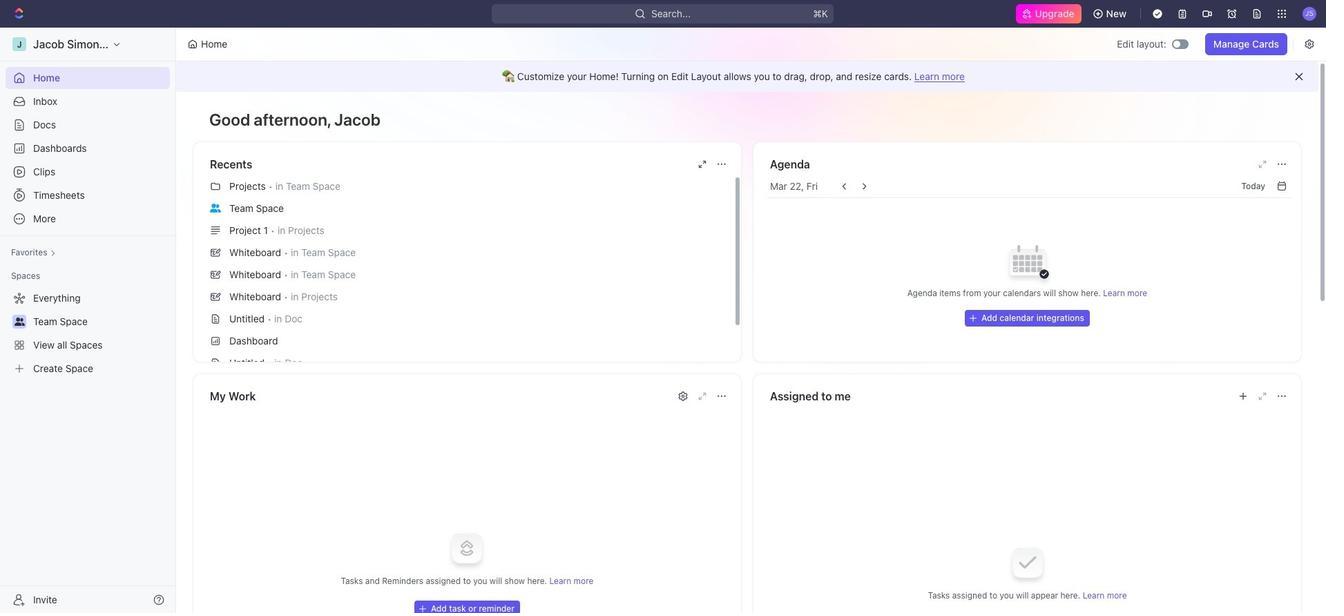 Task type: vqa. For each thing, say whether or not it's contained in the screenshot.
new
no



Task type: describe. For each thing, give the bounding box(es) containing it.
tree inside 'sidebar' navigation
[[6, 287, 170, 380]]

jacob simon's workspace, , element
[[12, 37, 26, 51]]

0 vertical spatial user group image
[[210, 204, 221, 212]]

user group image inside 'sidebar' navigation
[[14, 318, 25, 326]]



Task type: locate. For each thing, give the bounding box(es) containing it.
tree
[[6, 287, 170, 380]]

1 vertical spatial user group image
[[14, 318, 25, 326]]

1 horizontal spatial user group image
[[210, 204, 221, 212]]

sidebar navigation
[[0, 28, 179, 613]]

alert
[[176, 61, 1318, 92]]

0 horizontal spatial user group image
[[14, 318, 25, 326]]

user group image
[[210, 204, 221, 212], [14, 318, 25, 326]]



